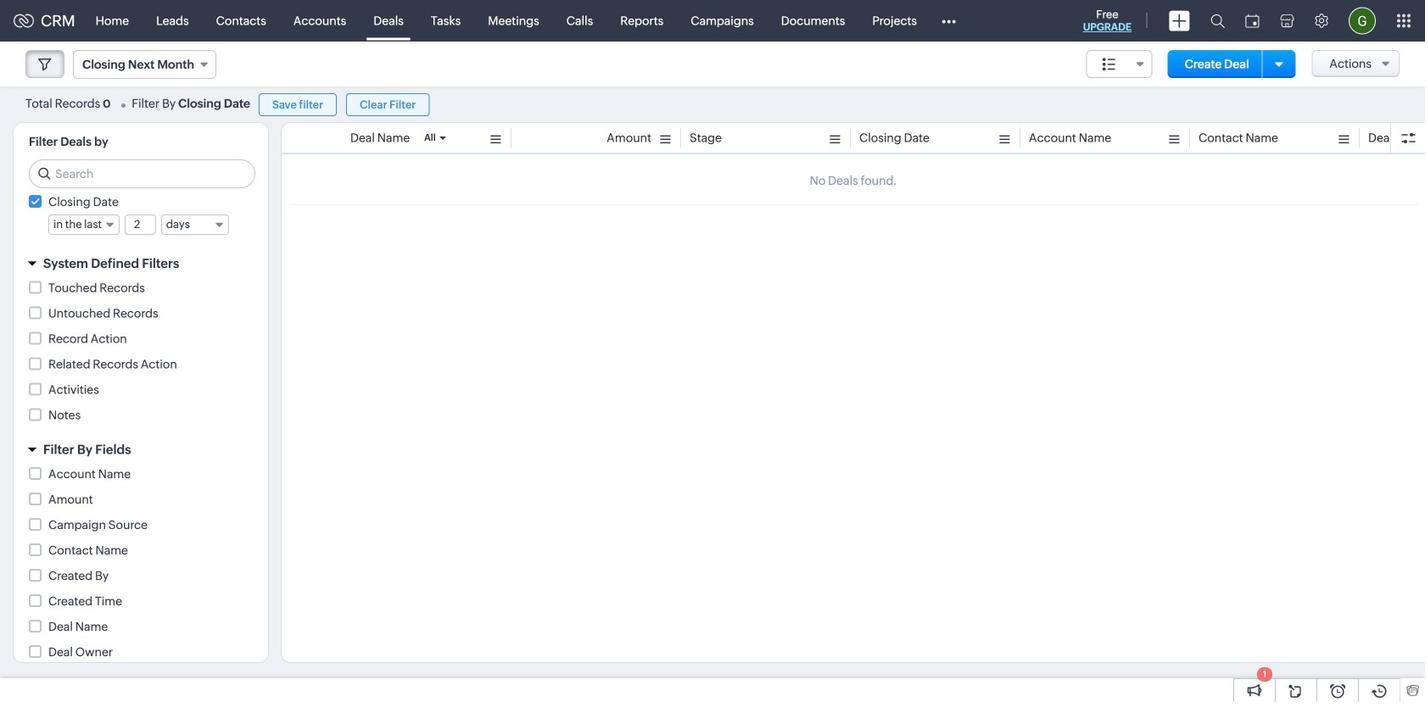 Task type: describe. For each thing, give the bounding box(es) containing it.
search element
[[1201, 0, 1236, 42]]

search image
[[1211, 14, 1226, 28]]

size image
[[1103, 57, 1117, 72]]

profile element
[[1339, 0, 1387, 41]]

Other Modules field
[[931, 7, 968, 34]]

Search text field
[[30, 160, 255, 188]]



Task type: vqa. For each thing, say whether or not it's contained in the screenshot.
Top 10 Users
no



Task type: locate. For each thing, give the bounding box(es) containing it.
create menu element
[[1159, 0, 1201, 41]]

logo image
[[14, 14, 34, 28]]

none field size
[[1087, 50, 1153, 78]]

None field
[[73, 50, 217, 79], [1087, 50, 1153, 78], [48, 215, 120, 235], [161, 215, 229, 235], [73, 50, 217, 79], [48, 215, 120, 235], [161, 215, 229, 235]]

calendar image
[[1246, 14, 1260, 28]]

profile image
[[1350, 7, 1377, 34]]

None text field
[[126, 216, 155, 234]]

create menu image
[[1170, 11, 1191, 31]]



